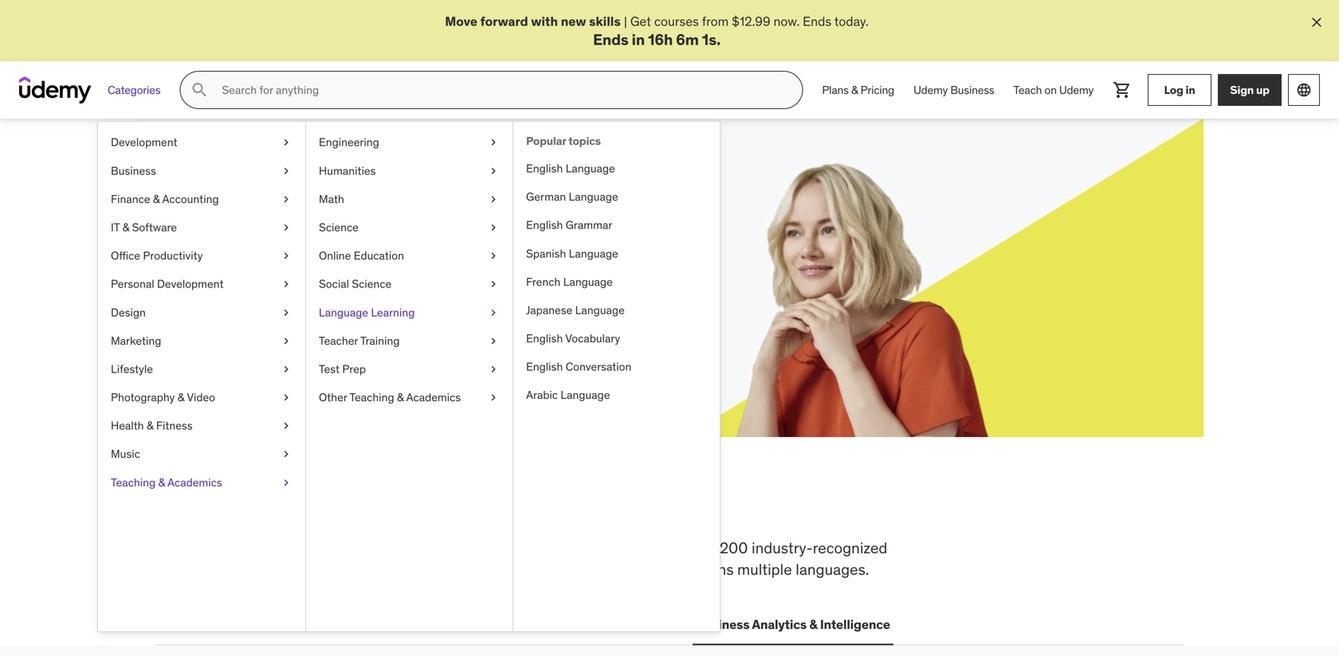 Task type: locate. For each thing, give the bounding box(es) containing it.
close image
[[1309, 14, 1325, 30]]

business up finance
[[111, 164, 156, 178]]

english down german
[[526, 218, 563, 232]]

for up and at the bottom of the page
[[665, 539, 683, 558]]

test
[[319, 362, 340, 377]]

teacher
[[319, 334, 358, 348]]

language inside 'link'
[[575, 303, 625, 318]]

social science link
[[306, 270, 513, 299]]

1 horizontal spatial in
[[632, 30, 645, 49]]

need
[[419, 486, 496, 528]]

xsmall image for humanities
[[487, 163, 500, 179]]

your up sale
[[258, 228, 282, 244]]

xsmall image inside the teacher training link
[[487, 333, 500, 349]]

business analytics & intelligence button
[[692, 606, 893, 644]]

science
[[319, 220, 359, 235], [352, 277, 392, 291], [515, 617, 563, 633]]

xsmall image inside the finance & accounting 'link'
[[280, 192, 293, 207]]

english vocabulary link
[[513, 325, 720, 353]]

udemy right pricing
[[914, 83, 948, 97]]

industry-
[[752, 539, 813, 558]]

english language link
[[513, 155, 720, 183]]

1 horizontal spatial with
[[531, 13, 558, 29]]

xsmall image for development
[[280, 135, 293, 150]]

xsmall image for test prep
[[487, 362, 500, 377]]

1 horizontal spatial business
[[696, 617, 750, 633]]

1 vertical spatial in
[[1186, 83, 1195, 97]]

science for data
[[515, 617, 563, 633]]

english language
[[526, 161, 615, 176]]

teacher training
[[319, 334, 400, 348]]

1 horizontal spatial udemy
[[1059, 83, 1094, 97]]

& up office
[[122, 220, 129, 235]]

academics down music link
[[167, 476, 222, 490]]

|
[[624, 13, 627, 29]]

xsmall image inside lifestyle link
[[280, 362, 293, 377]]

xsmall image inside health & fitness link
[[280, 419, 293, 434]]

skills up supports at the bottom left of page
[[341, 539, 375, 558]]

health
[[111, 419, 144, 433]]

1 horizontal spatial for
[[418, 228, 433, 244]]

0 horizontal spatial udemy
[[914, 83, 948, 97]]

finance
[[111, 192, 150, 206]]

xsmall image for science
[[487, 220, 500, 236]]

english down popular
[[526, 161, 563, 176]]

$12.99.
[[212, 246, 253, 262]]

0 horizontal spatial ends
[[593, 30, 629, 49]]

1 vertical spatial science
[[352, 277, 392, 291]]

web
[[158, 617, 185, 633]]

science for social
[[352, 277, 392, 291]]

& for accounting
[[153, 192, 160, 206]]

1 horizontal spatial teaching
[[350, 391, 394, 405]]

0 vertical spatial in
[[632, 30, 645, 49]]

humanities
[[319, 164, 376, 178]]

2 vertical spatial for
[[665, 539, 683, 558]]

business for business analytics & intelligence
[[696, 617, 750, 633]]

skills left | at the left of page
[[589, 13, 621, 29]]

1 vertical spatial with
[[339, 228, 363, 244]]

language down the topics
[[566, 161, 615, 176]]

with left a
[[339, 228, 363, 244]]

place
[[602, 486, 685, 528]]

udemy business
[[914, 83, 994, 97]]

development for web
[[188, 617, 267, 633]]

with inside move forward with new skills | get courses from $12.99 now. ends today. ends in 16h 6m 1s .
[[531, 13, 558, 29]]

xsmall image for photography & video
[[280, 390, 293, 406]]

xsmall image inside office productivity link
[[280, 248, 293, 264]]

the
[[207, 486, 258, 528]]

1 horizontal spatial it
[[286, 617, 297, 633]]

personal
[[111, 277, 154, 291]]

today. down the potential at top left
[[315, 246, 349, 262]]

xsmall image
[[280, 135, 293, 150], [487, 135, 500, 150], [487, 192, 500, 207], [487, 220, 500, 236], [280, 277, 293, 292], [487, 305, 500, 321], [280, 362, 293, 377], [280, 390, 293, 406], [487, 390, 500, 406], [280, 419, 293, 434], [280, 447, 293, 463], [280, 475, 293, 491]]

1 vertical spatial development
[[157, 277, 224, 291]]

xsmall image inside humanities link
[[487, 163, 500, 179]]

2 vertical spatial business
[[696, 617, 750, 633]]

english down japanese
[[526, 332, 563, 346]]

xsmall image inside the test prep link
[[487, 362, 500, 377]]

language down "english conversation"
[[561, 388, 610, 403]]

2 vertical spatial science
[[515, 617, 563, 633]]

0 horizontal spatial for
[[288, 188, 325, 221]]

& down music link
[[158, 476, 165, 490]]

1 vertical spatial it
[[286, 617, 297, 633]]

1 english from the top
[[526, 161, 563, 176]]

udemy business link
[[904, 71, 1004, 109]]

1 vertical spatial academics
[[167, 476, 222, 490]]

business inside button
[[696, 617, 750, 633]]

& for academics
[[158, 476, 165, 490]]

0 vertical spatial development
[[111, 135, 177, 150]]

your
[[330, 188, 388, 221], [258, 228, 282, 244]]

for for workplace
[[665, 539, 683, 558]]

0 vertical spatial for
[[288, 188, 325, 221]]

xsmall image inside it & software link
[[280, 220, 293, 236]]

xsmall image for marketing
[[280, 333, 293, 349]]

language for spanish language
[[569, 247, 618, 261]]

catalog
[[276, 560, 326, 579]]

xsmall image for lifestyle
[[280, 362, 293, 377]]

0 vertical spatial skills
[[589, 13, 621, 29]]

workplace
[[268, 539, 337, 558]]

photography
[[111, 391, 175, 405]]

english up arabic
[[526, 360, 563, 374]]

your up a
[[330, 188, 388, 221]]

xsmall image for other teaching & academics
[[487, 390, 500, 406]]

german language link
[[513, 183, 720, 211]]

0 vertical spatial it
[[111, 220, 120, 235]]

200
[[720, 539, 748, 558]]

xsmall image inside "science" link
[[487, 220, 500, 236]]

english
[[526, 161, 563, 176], [526, 218, 563, 232], [526, 332, 563, 346], [526, 360, 563, 374]]

for inside covering critical workplace skills to technical topics, including prep content for over 200 industry-recognized certifications, our catalog supports well-rounded professional development and spans multiple languages.
[[665, 539, 683, 558]]

french
[[526, 275, 561, 289]]

it for it certifications
[[286, 617, 297, 633]]

training
[[360, 334, 400, 348]]

xsmall image
[[280, 163, 293, 179], [487, 163, 500, 179], [280, 192, 293, 207], [280, 220, 293, 236], [280, 248, 293, 264], [487, 248, 500, 264], [487, 277, 500, 292], [280, 305, 293, 321], [280, 333, 293, 349], [487, 333, 500, 349], [487, 362, 500, 377]]

shopping cart with 0 items image
[[1113, 81, 1132, 100]]

4 english from the top
[[526, 360, 563, 374]]

0 horizontal spatial it
[[111, 220, 120, 235]]

with
[[531, 13, 558, 29], [339, 228, 363, 244]]

move
[[445, 13, 477, 29]]

& for video
[[178, 391, 184, 405]]

today. right now.
[[834, 13, 869, 29]]

data science button
[[482, 606, 566, 644]]

submit search image
[[190, 81, 209, 100]]

xsmall image for music
[[280, 447, 293, 463]]

english grammar link
[[513, 211, 720, 240]]

udemy
[[914, 83, 948, 97], [1059, 83, 1094, 97]]

language for german language
[[569, 190, 618, 204]]

2 vertical spatial in
[[502, 486, 533, 528]]

development down categories dropdown button at the top of page
[[111, 135, 177, 150]]

language up vocabulary
[[575, 303, 625, 318]]

over
[[687, 539, 716, 558]]

development right web
[[188, 617, 267, 633]]

english for english vocabulary
[[526, 332, 563, 346]]

1 horizontal spatial today.
[[834, 13, 869, 29]]

teaching inside teaching & academics link
[[111, 476, 156, 490]]

development inside personal development link
[[157, 277, 224, 291]]

2 english from the top
[[526, 218, 563, 232]]

spanish
[[526, 247, 566, 261]]

video
[[187, 391, 215, 405]]

skills up workplace
[[264, 486, 350, 528]]

xsmall image for it & software
[[280, 220, 293, 236]]

xsmall image inside business 'link'
[[280, 163, 293, 179]]

0 horizontal spatial in
[[502, 486, 533, 528]]

ends right now.
[[803, 13, 831, 29]]

to
[[378, 539, 392, 558]]

with left new at left
[[531, 13, 558, 29]]

xsmall image inside other teaching & academics link
[[487, 390, 500, 406]]

other teaching & academics link
[[306, 384, 513, 412]]

teaching down prep
[[350, 391, 394, 405]]

0 horizontal spatial today.
[[315, 246, 349, 262]]

popular topics
[[526, 134, 601, 148]]

it for it & software
[[111, 220, 120, 235]]

in right the log
[[1186, 83, 1195, 97]]

personal development link
[[98, 270, 305, 299]]

1 vertical spatial teaching
[[111, 476, 156, 490]]

science up online
[[319, 220, 359, 235]]

science inside button
[[515, 617, 563, 633]]

development down office productivity link
[[157, 277, 224, 291]]

covering
[[155, 539, 215, 558]]

it inside it & software link
[[111, 220, 120, 235]]

spanish language link
[[513, 240, 720, 268]]

with inside skills for your future expand your potential with a course for as little as $12.99. sale ends today.
[[339, 228, 363, 244]]

academics down the test prep link
[[406, 391, 461, 405]]

& for pricing
[[851, 83, 858, 97]]

log in link
[[1148, 74, 1212, 106]]

choose a language image
[[1296, 82, 1312, 98]]

0 horizontal spatial academics
[[167, 476, 222, 490]]

english vocabulary
[[526, 332, 620, 346]]

sign up
[[1230, 83, 1270, 97]]

skills
[[589, 13, 621, 29], [264, 486, 350, 528], [341, 539, 375, 558]]

analytics
[[752, 617, 807, 633]]

math link
[[306, 185, 513, 214]]

spanish language
[[526, 247, 618, 261]]

language down 'grammar'
[[569, 247, 618, 261]]

health & fitness link
[[98, 412, 305, 441]]

ends down | at the left of page
[[593, 30, 629, 49]]

xsmall image inside the engineering link
[[487, 135, 500, 150]]

1 vertical spatial for
[[418, 228, 433, 244]]

one
[[539, 486, 596, 528]]

engineering
[[319, 135, 379, 150]]

1 horizontal spatial as
[[481, 228, 494, 244]]

web development button
[[155, 606, 270, 644]]

it inside it certifications button
[[286, 617, 297, 633]]

all
[[155, 486, 201, 528]]

xsmall image for office productivity
[[280, 248, 293, 264]]

english for english language
[[526, 161, 563, 176]]

xsmall image inside development 'link'
[[280, 135, 293, 150]]

teaching down the music
[[111, 476, 156, 490]]

language for arabic language
[[561, 388, 610, 403]]

xsmall image inside design "link"
[[280, 305, 293, 321]]

business left the teach
[[950, 83, 994, 97]]

0 horizontal spatial teaching
[[111, 476, 156, 490]]

english for english grammar
[[526, 218, 563, 232]]

japanese language link
[[513, 296, 720, 325]]

development inside development 'link'
[[111, 135, 177, 150]]

sign up link
[[1218, 74, 1282, 106]]

xsmall image inside personal development link
[[280, 277, 293, 292]]

1 horizontal spatial academics
[[406, 391, 461, 405]]

xsmall image inside social science link
[[487, 277, 500, 292]]

Search for anything text field
[[219, 77, 783, 104]]

supports
[[329, 560, 389, 579]]

grammar
[[566, 218, 612, 232]]

udemy image
[[19, 77, 92, 104]]

2 horizontal spatial for
[[665, 539, 683, 558]]

as right little
[[481, 228, 494, 244]]

xsmall image for social science
[[487, 277, 500, 292]]

0 horizontal spatial as
[[436, 228, 449, 244]]

udemy right on
[[1059, 83, 1094, 97]]

for
[[288, 188, 325, 221], [418, 228, 433, 244], [665, 539, 683, 558]]

business inside 'link'
[[111, 164, 156, 178]]

content
[[609, 539, 661, 558]]

0 vertical spatial your
[[330, 188, 388, 221]]

language up japanese language
[[563, 275, 613, 289]]

in
[[632, 30, 645, 49], [1186, 83, 1195, 97], [502, 486, 533, 528]]

science right the data
[[515, 617, 563, 633]]

xsmall image inside language learning link
[[487, 305, 500, 321]]

0 horizontal spatial business
[[111, 164, 156, 178]]

japanese
[[526, 303, 572, 318]]

in down get
[[632, 30, 645, 49]]

finance & accounting
[[111, 192, 219, 206]]

& left the video
[[178, 391, 184, 405]]

plans & pricing
[[822, 83, 894, 97]]

xsmall image inside marketing link
[[280, 333, 293, 349]]

today.
[[834, 13, 869, 29], [315, 246, 349, 262]]

development inside the web development button
[[188, 617, 267, 633]]

& right analytics
[[809, 617, 817, 633]]

language up 'grammar'
[[569, 190, 618, 204]]

in up including
[[502, 486, 533, 528]]

you
[[356, 486, 413, 528]]

0 vertical spatial today.
[[834, 13, 869, 29]]

it up office
[[111, 220, 120, 235]]

science up the 'language learning'
[[352, 277, 392, 291]]

2 vertical spatial development
[[188, 617, 267, 633]]

xsmall image inside photography & video "link"
[[280, 390, 293, 406]]

0 vertical spatial teaching
[[350, 391, 394, 405]]

for up the potential at top left
[[288, 188, 325, 221]]

0 horizontal spatial with
[[339, 228, 363, 244]]

xsmall image for online education
[[487, 248, 500, 264]]

software
[[132, 220, 177, 235]]

& down the test prep link
[[397, 391, 404, 405]]

& inside button
[[809, 617, 817, 633]]

& right health
[[147, 419, 153, 433]]

1 vertical spatial business
[[111, 164, 156, 178]]

social
[[319, 277, 349, 291]]

xsmall image inside "online education" link
[[487, 248, 500, 264]]

0 vertical spatial academics
[[406, 391, 461, 405]]

1 vertical spatial today.
[[315, 246, 349, 262]]

& right finance
[[153, 192, 160, 206]]

xsmall image inside teaching & academics link
[[280, 475, 293, 491]]

it left 'certifications'
[[286, 617, 297, 633]]

& for software
[[122, 220, 129, 235]]

0 vertical spatial business
[[950, 83, 994, 97]]

arabic
[[526, 388, 558, 403]]

xsmall image for health & fitness
[[280, 419, 293, 434]]

3 english from the top
[[526, 332, 563, 346]]

for right 'course'
[[418, 228, 433, 244]]

technical
[[396, 539, 457, 558]]

business down the spans on the right of the page
[[696, 617, 750, 633]]

as
[[436, 228, 449, 244], [481, 228, 494, 244]]

0 horizontal spatial your
[[258, 228, 282, 244]]

& inside 'link'
[[153, 192, 160, 206]]

xsmall image for teacher training
[[487, 333, 500, 349]]

& inside "link"
[[178, 391, 184, 405]]

teaching & academics link
[[98, 469, 305, 497]]

0 vertical spatial with
[[531, 13, 558, 29]]

2 vertical spatial skills
[[341, 539, 375, 558]]

language up teacher
[[319, 305, 368, 320]]

xsmall image inside math link
[[487, 192, 500, 207]]

xsmall image inside music link
[[280, 447, 293, 463]]

2 horizontal spatial in
[[1186, 83, 1195, 97]]

as left little
[[436, 228, 449, 244]]

& right plans
[[851, 83, 858, 97]]

&
[[851, 83, 858, 97], [153, 192, 160, 206], [122, 220, 129, 235], [178, 391, 184, 405], [397, 391, 404, 405], [147, 419, 153, 433], [158, 476, 165, 490], [809, 617, 817, 633]]

language
[[566, 161, 615, 176], [569, 190, 618, 204], [569, 247, 618, 261], [563, 275, 613, 289], [575, 303, 625, 318], [319, 305, 368, 320], [561, 388, 610, 403]]

vocabulary
[[565, 332, 620, 346]]

log in
[[1164, 83, 1195, 97]]



Task type: vqa. For each thing, say whether or not it's contained in the screenshot.
development
yes



Task type: describe. For each thing, give the bounding box(es) containing it.
french language
[[526, 275, 613, 289]]

course
[[376, 228, 415, 244]]

teach
[[1013, 83, 1042, 97]]

1 vertical spatial skills
[[264, 486, 350, 528]]

xsmall image for business
[[280, 163, 293, 179]]

english grammar
[[526, 218, 612, 232]]

categories button
[[98, 71, 170, 109]]

photography & video link
[[98, 384, 305, 412]]

get
[[630, 13, 651, 29]]

japanese language
[[526, 303, 625, 318]]

it & software
[[111, 220, 177, 235]]

in inside move forward with new skills | get courses from $12.99 now. ends today. ends in 16h 6m 1s .
[[632, 30, 645, 49]]

sign
[[1230, 83, 1254, 97]]

language for english language
[[566, 161, 615, 176]]

xsmall image for personal development
[[280, 277, 293, 292]]

recognized
[[813, 539, 887, 558]]

categories
[[108, 83, 160, 97]]

math
[[319, 192, 344, 206]]

1 as from the left
[[436, 228, 449, 244]]

teacher training link
[[306, 327, 513, 355]]

sale
[[256, 246, 281, 262]]

certifications
[[300, 617, 381, 633]]

xsmall image for finance & accounting
[[280, 192, 293, 207]]

teach on udemy
[[1013, 83, 1094, 97]]

business for business
[[111, 164, 156, 178]]

business link
[[98, 157, 305, 185]]

xsmall image for teaching & academics
[[280, 475, 293, 491]]

learning
[[371, 305, 415, 320]]

$12.99
[[732, 13, 770, 29]]

xsmall image for engineering
[[487, 135, 500, 150]]

on
[[1045, 83, 1057, 97]]

language for french language
[[563, 275, 613, 289]]

forward
[[480, 13, 528, 29]]

online education link
[[306, 242, 513, 270]]

it certifications button
[[283, 606, 384, 644]]

critical
[[219, 539, 264, 558]]

log
[[1164, 83, 1183, 97]]

language learning element
[[513, 122, 720, 632]]

today. inside skills for your future expand your potential with a course for as little as $12.99. sale ends today.
[[315, 246, 349, 262]]

multiple
[[737, 560, 792, 579]]

covering critical workplace skills to technical topics, including prep content for over 200 industry-recognized certifications, our catalog supports well-rounded professional development and spans multiple languages.
[[155, 539, 887, 579]]

skills inside covering critical workplace skills to technical topics, including prep content for over 200 industry-recognized certifications, our catalog supports well-rounded professional development and spans multiple languages.
[[341, 539, 375, 558]]

up
[[1256, 83, 1270, 97]]

prep
[[574, 539, 605, 558]]

marketing
[[111, 334, 161, 348]]

professional
[[486, 560, 569, 579]]

design
[[111, 305, 146, 320]]

future
[[393, 188, 471, 221]]

xsmall image for design
[[280, 305, 293, 321]]

language for japanese language
[[575, 303, 625, 318]]

german
[[526, 190, 566, 204]]

skills inside move forward with new skills | get courses from $12.99 now. ends today. ends in 16h 6m 1s .
[[589, 13, 621, 29]]

development link
[[98, 128, 305, 157]]

intelligence
[[820, 617, 890, 633]]

finance & accounting link
[[98, 185, 305, 214]]

expand
[[212, 228, 255, 244]]

rounded
[[426, 560, 483, 579]]

2 horizontal spatial business
[[950, 83, 994, 97]]

0 vertical spatial science
[[319, 220, 359, 235]]

other teaching & academics
[[319, 391, 461, 405]]

science link
[[306, 214, 513, 242]]

for for your
[[418, 228, 433, 244]]

english for english conversation
[[526, 360, 563, 374]]

well-
[[393, 560, 426, 579]]

music link
[[98, 441, 305, 469]]

accounting
[[162, 192, 219, 206]]

test prep
[[319, 362, 366, 377]]

& for fitness
[[147, 419, 153, 433]]

online education
[[319, 249, 404, 263]]

2 udemy from the left
[[1059, 83, 1094, 97]]

design link
[[98, 299, 305, 327]]

engineering link
[[306, 128, 513, 157]]

marketing link
[[98, 327, 305, 355]]

business analytics & intelligence
[[696, 617, 890, 633]]

1 vertical spatial your
[[258, 228, 282, 244]]

move forward with new skills | get courses from $12.99 now. ends today. ends in 16h 6m 1s .
[[445, 13, 869, 49]]

certifications,
[[155, 560, 247, 579]]

1 horizontal spatial your
[[330, 188, 388, 221]]

humanities link
[[306, 157, 513, 185]]

leadership
[[400, 617, 466, 633]]

productivity
[[143, 249, 203, 263]]

today. inside move forward with new skills | get courses from $12.99 now. ends today. ends in 16h 6m 1s .
[[834, 13, 869, 29]]

arabic language
[[526, 388, 610, 403]]

fitness
[[156, 419, 193, 433]]

xsmall image for math
[[487, 192, 500, 207]]

development
[[573, 560, 661, 579]]

teaching inside other teaching & academics link
[[350, 391, 394, 405]]

16h 6m 1s
[[648, 30, 716, 49]]

popular
[[526, 134, 566, 148]]

new
[[561, 13, 586, 29]]

xsmall image for language learning
[[487, 305, 500, 321]]

potential
[[286, 228, 336, 244]]

plans
[[822, 83, 849, 97]]

social science
[[319, 277, 392, 291]]

1 horizontal spatial ends
[[803, 13, 831, 29]]

health & fitness
[[111, 419, 193, 433]]

german language
[[526, 190, 618, 204]]

1 udemy from the left
[[914, 83, 948, 97]]

development for personal
[[157, 277, 224, 291]]

2 as from the left
[[481, 228, 494, 244]]

pricing
[[860, 83, 894, 97]]

communication
[[582, 617, 677, 633]]

english conversation link
[[513, 353, 720, 382]]

now.
[[773, 13, 800, 29]]

data science
[[485, 617, 563, 633]]

it & software link
[[98, 214, 305, 242]]

online
[[319, 249, 351, 263]]



